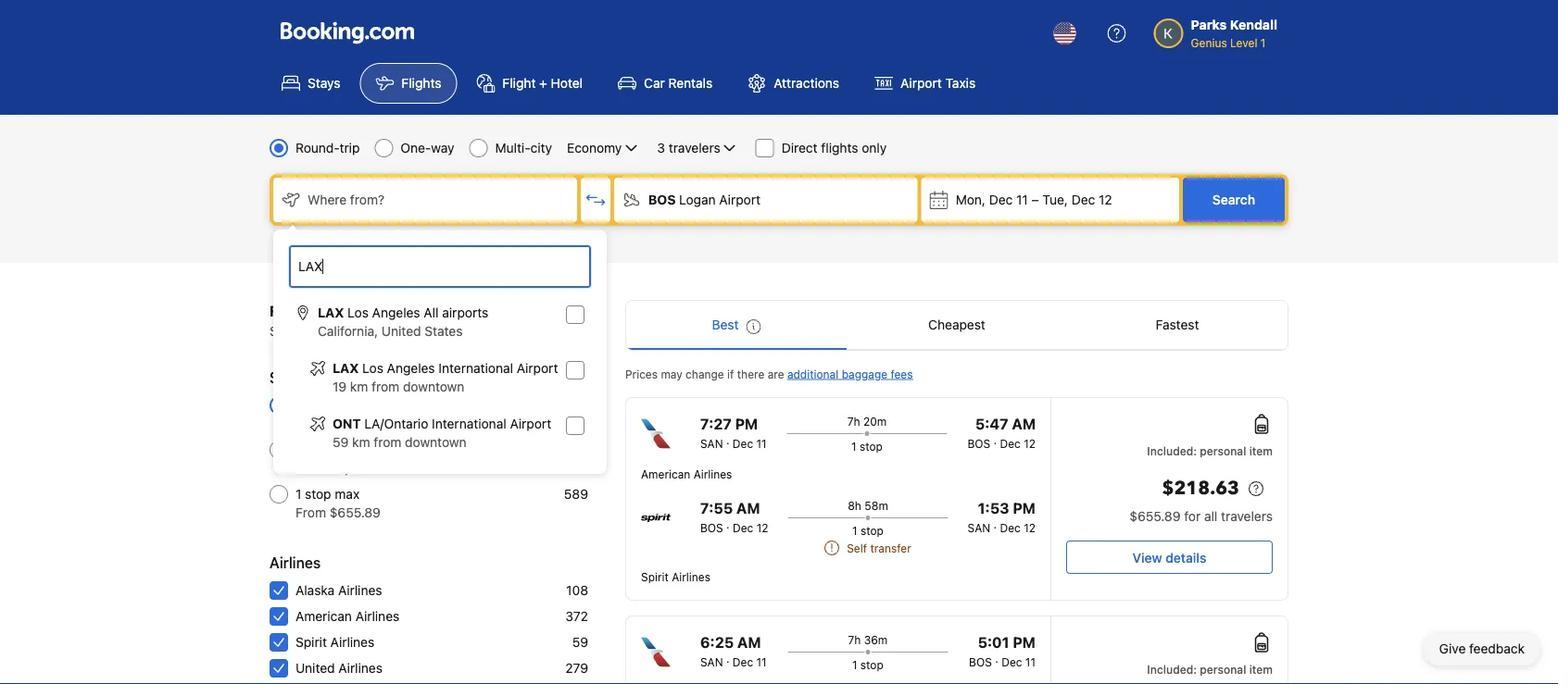 Task type: describe. For each thing, give the bounding box(es) containing it.
multi-city
[[495, 140, 552, 156]]

bos for 7:55 am
[[700, 522, 723, 535]]

search button
[[1183, 178, 1285, 222]]

20m
[[863, 415, 887, 428]]

2 included: personal item from the top
[[1147, 663, 1273, 676]]

5:01 pm bos . dec 11
[[969, 634, 1036, 669]]

–
[[1032, 192, 1039, 208]]

7h 36m
[[848, 634, 888, 647]]

where from?
[[308, 192, 384, 208]]

mon, dec 11 – tue, dec 12 button
[[922, 178, 1179, 222]]

+
[[539, 76, 547, 91]]

for
[[1184, 509, 1201, 524]]

press enter to select airport, and then press spacebar to add another airport element
[[288, 296, 592, 460]]

from inside the direct only from $2,543.40
[[296, 461, 326, 476]]

max
[[335, 487, 360, 502]]

stop for 6:25 am
[[861, 659, 884, 672]]

lax los angeles international airport 19 km from downtown
[[333, 361, 558, 395]]

Airport or city text field
[[296, 257, 584, 277]]

2 personal from the top
[[1200, 663, 1246, 676]]

$218.63
[[1162, 476, 1240, 502]]

international inside lax los angeles international airport 19 km from downtown
[[439, 361, 513, 376]]

6:25 am san . dec 11
[[700, 634, 767, 669]]

filters
[[270, 302, 315, 320]]

all
[[1204, 509, 1218, 524]]

stops
[[270, 369, 310, 387]]

where from? button
[[273, 178, 577, 222]]

2 item from the top
[[1249, 663, 1273, 676]]

lax for california,
[[318, 305, 344, 321]]

states
[[425, 324, 463, 339]]

279
[[565, 661, 588, 676]]

1 included: from the top
[[1147, 445, 1197, 458]]

additional baggage fees link
[[787, 368, 913, 381]]

1 item from the top
[[1249, 445, 1273, 458]]

alaska
[[296, 583, 335, 598]]

1 inside 1 stop max from $655.89
[[296, 487, 301, 502]]

best button
[[626, 301, 847, 349]]

fastest button
[[1067, 301, 1288, 349]]

2 included: from the top
[[1147, 663, 1197, 676]]

12 for 5:47 am
[[1024, 437, 1036, 450]]

mon, dec 11 – tue, dec 12
[[956, 192, 1112, 208]]

flight + hotel
[[503, 76, 583, 91]]

0 vertical spatial spirit airlines
[[641, 571, 711, 584]]

from $655.89
[[296, 416, 381, 432]]

airports
[[442, 305, 488, 321]]

angeles for from
[[387, 361, 435, 376]]

from inside "ont la/ontario international airport 59 km from downtown"
[[374, 435, 401, 450]]

7:55 am bos . dec 12
[[700, 500, 768, 535]]

dec for 7:27 pm
[[733, 437, 753, 450]]

mon,
[[956, 192, 986, 208]]

$218.63 region
[[1066, 474, 1273, 508]]

direct for direct only from $2,543.40
[[296, 442, 332, 458]]

108
[[566, 583, 588, 598]]

level
[[1230, 36, 1258, 49]]

additional
[[787, 368, 839, 381]]

11 inside popup button
[[1016, 192, 1028, 208]]

there
[[737, 368, 765, 381]]

airport inside lax los angeles international airport 19 km from downtown
[[517, 361, 558, 376]]

1 personal from the top
[[1200, 445, 1246, 458]]

taxis
[[945, 76, 976, 91]]

3 travelers
[[657, 140, 720, 156]]

19
[[333, 379, 347, 395]]

downtown inside lax los angeles international airport 19 km from downtown
[[403, 379, 465, 395]]

where
[[308, 192, 347, 208]]

bos left logan
[[648, 192, 676, 208]]

round-trip
[[296, 140, 360, 156]]

$2,543.40
[[330, 461, 392, 476]]

are
[[768, 368, 784, 381]]

tue,
[[1043, 192, 1068, 208]]

11 for 5:01 pm
[[1025, 656, 1036, 669]]

give feedback button
[[1425, 633, 1540, 666]]

1 stop for 7:55 am
[[852, 524, 884, 537]]

12 for 1:53 pm
[[1024, 522, 1036, 535]]

lax for 19
[[333, 361, 359, 376]]

dec for 7:55 am
[[733, 522, 753, 535]]

san for 1:53 pm
[[968, 522, 991, 535]]

1 for 7:27 pm
[[851, 440, 857, 453]]

attractions
[[774, 76, 839, 91]]

7h for pm
[[847, 415, 860, 428]]

from inside 1 stop max from $655.89
[[296, 505, 326, 521]]

from?
[[350, 192, 384, 208]]

$655.89 inside 1 stop max from $655.89
[[330, 505, 381, 521]]

1 for 7:55 am
[[852, 524, 858, 537]]

international inside "ont la/ontario international airport 59 km from downtown"
[[432, 416, 506, 432]]

from inside lax los angeles international airport 19 km from downtown
[[372, 379, 399, 395]]

car
[[644, 76, 665, 91]]

am for 7:55 am
[[736, 500, 760, 517]]

. for 6:25
[[726, 652, 730, 665]]

all
[[424, 305, 439, 321]]

details
[[1166, 550, 1207, 566]]

3
[[657, 140, 665, 156]]

tab list containing best
[[626, 301, 1288, 351]]

36m
[[864, 634, 888, 647]]

united airlines
[[296, 661, 383, 676]]

dec for 6:25 am
[[733, 656, 753, 669]]

round-
[[296, 140, 340, 156]]

stays
[[308, 76, 340, 91]]

view details button
[[1066, 541, 1273, 574]]

flights link
[[360, 63, 457, 104]]

flights
[[821, 140, 858, 156]]

1 horizontal spatial 59
[[572, 635, 588, 650]]

fees
[[891, 368, 913, 381]]

direct for direct flights only
[[782, 140, 818, 156]]

372
[[565, 609, 588, 624]]

los for los angeles
[[348, 305, 369, 321]]

give feedback
[[1439, 642, 1525, 657]]

car rentals link
[[602, 63, 728, 104]]

am for 6:25 am
[[737, 634, 761, 652]]

parks kendall genius level 1
[[1191, 17, 1278, 49]]

1 inside the parks kendall genius level 1
[[1261, 36, 1266, 49]]

$655.89 for all travelers
[[1130, 509, 1273, 524]]



Task type: vqa. For each thing, say whether or not it's contained in the screenshot.


Task type: locate. For each thing, give the bounding box(es) containing it.
1 vertical spatial am
[[736, 500, 760, 517]]

. down 7:55
[[726, 518, 730, 531]]

1 vertical spatial item
[[1249, 663, 1273, 676]]

lax los angeles all airports california, united states
[[318, 305, 488, 339]]

1 vertical spatial from
[[374, 435, 401, 450]]

0 vertical spatial from
[[372, 379, 399, 395]]

0 vertical spatial from
[[296, 416, 326, 432]]

angeles down lax los angeles all airports california, united states
[[387, 361, 435, 376]]

travelers inside popup button
[[669, 140, 720, 156]]

dec for 1:53 pm
[[1000, 522, 1021, 535]]

1 vertical spatial san
[[968, 522, 991, 535]]

1 horizontal spatial american
[[641, 468, 690, 481]]

san inside 1:53 pm san . dec 12
[[968, 522, 991, 535]]

1 vertical spatial included: personal item
[[1147, 663, 1273, 676]]

1 stop up self transfer
[[852, 524, 884, 537]]

km inside lax los angeles international airport 19 km from downtown
[[350, 379, 368, 395]]

7:27
[[700, 415, 732, 433]]

showing
[[270, 324, 321, 339]]

tab list
[[626, 301, 1288, 351]]

0 vertical spatial included:
[[1147, 445, 1197, 458]]

0 vertical spatial american airlines
[[641, 468, 732, 481]]

$655.89 down the $218.63 region
[[1130, 509, 1181, 524]]

. inside 7:55 am bos . dec 12
[[726, 518, 730, 531]]

change
[[686, 368, 724, 381]]

0 vertical spatial los
[[348, 305, 369, 321]]

1 vertical spatial included:
[[1147, 663, 1197, 676]]

1 included: personal item from the top
[[1147, 445, 1273, 458]]

dec for 5:01 pm
[[1002, 656, 1022, 669]]

1 from from the top
[[296, 416, 326, 432]]

direct down from $655.89
[[296, 442, 332, 458]]

lax inside lax los angeles all airports california, united states
[[318, 305, 344, 321]]

. down 5:47
[[994, 434, 997, 447]]

dec right mon,
[[989, 192, 1013, 208]]

bos for 5:01 pm
[[969, 656, 992, 669]]

0 vertical spatial downtown
[[403, 379, 465, 395]]

prices may change if there are additional baggage fees
[[625, 368, 913, 381]]

1 vertical spatial 1 stop
[[852, 524, 884, 537]]

baggage
[[842, 368, 888, 381]]

am right 6:25
[[737, 634, 761, 652]]

8h 58m
[[848, 499, 888, 512]]

12 inside 7:55 am bos . dec 12
[[757, 522, 768, 535]]

san inside 7:27 pm san . dec 11
[[700, 437, 723, 450]]

bos down 7:55
[[700, 522, 723, 535]]

dec down there at bottom left
[[733, 437, 753, 450]]

lax inside lax los angeles international airport 19 km from downtown
[[333, 361, 359, 376]]

1 vertical spatial spirit
[[296, 635, 327, 650]]

airlines
[[694, 468, 732, 481], [270, 554, 321, 572], [672, 571, 711, 584], [338, 583, 382, 598], [355, 609, 400, 624], [330, 635, 374, 650], [339, 661, 383, 676]]

1 vertical spatial lax
[[333, 361, 359, 376]]

dec inside 6:25 am san . dec 11
[[733, 656, 753, 669]]

3 from from the top
[[296, 505, 326, 521]]

0 vertical spatial personal
[[1200, 445, 1246, 458]]

san down 6:25
[[700, 656, 723, 669]]

only inside the direct only from $2,543.40
[[335, 442, 360, 458]]

united left states
[[382, 324, 421, 339]]

stop up self transfer
[[861, 524, 884, 537]]

spirit airlines up 6:25
[[641, 571, 711, 584]]

0 vertical spatial pm
[[735, 415, 758, 433]]

bos inside 5:47 am bos . dec 12
[[968, 437, 991, 450]]

transfer
[[870, 542, 911, 555]]

1 stop max from $655.89
[[296, 487, 381, 521]]

prices
[[625, 368, 658, 381]]

included: personal item
[[1147, 445, 1273, 458], [1147, 663, 1273, 676]]

bos down 5:47
[[968, 437, 991, 450]]

angeles inside lax los angeles all airports california, united states
[[372, 305, 420, 321]]

spirit airlines up united airlines
[[296, 635, 374, 650]]

american airlines down alaska airlines
[[296, 609, 400, 624]]

12 inside popup button
[[1099, 192, 1112, 208]]

12 inside 5:47 am bos . dec 12
[[1024, 437, 1036, 450]]

0 vertical spatial km
[[350, 379, 368, 395]]

dec right tue,
[[1072, 192, 1095, 208]]

los inside lax los angeles all airports california, united states
[[348, 305, 369, 321]]

0 vertical spatial 1 stop
[[851, 440, 883, 453]]

bos for 5:47 am
[[968, 437, 991, 450]]

0 vertical spatial included: personal item
[[1147, 445, 1273, 458]]

direct left flights
[[782, 140, 818, 156]]

0 horizontal spatial only
[[335, 442, 360, 458]]

0 vertical spatial lax
[[318, 305, 344, 321]]

1:53 pm san . dec 12
[[968, 500, 1036, 535]]

dec inside 7:27 pm san . dec 11
[[733, 437, 753, 450]]

11 for 7:27 pm
[[756, 437, 767, 450]]

bos inside 5:01 pm bos . dec 11
[[969, 656, 992, 669]]

12 for 7:55 am
[[757, 522, 768, 535]]

dec inside 5:47 am bos . dec 12
[[1000, 437, 1021, 450]]

dec down 1:53
[[1000, 522, 1021, 535]]

1 vertical spatial only
[[335, 442, 360, 458]]

dec down 6:25
[[733, 656, 753, 669]]

stop down the 20m
[[860, 440, 883, 453]]

1 horizontal spatial american airlines
[[641, 468, 732, 481]]

from down the direct only from $2,543.40
[[296, 505, 326, 521]]

1 down "7h 20m"
[[851, 440, 857, 453]]

car rentals
[[644, 76, 713, 91]]

lax
[[318, 305, 344, 321], [333, 361, 359, 376]]

international down states
[[439, 361, 513, 376]]

downtown down la/ontario
[[405, 435, 466, 450]]

am inside 7:55 am bos . dec 12
[[736, 500, 760, 517]]

dec down 5:47
[[1000, 437, 1021, 450]]

direct inside the direct only from $2,543.40
[[296, 442, 332, 458]]

bos down the 5:01
[[969, 656, 992, 669]]

0 vertical spatial angeles
[[372, 305, 420, 321]]

am inside 5:47 am bos . dec 12
[[1012, 415, 1036, 433]]

one-way
[[401, 140, 454, 156]]

stop inside 1 stop max from $655.89
[[305, 487, 331, 502]]

dec inside 5:01 pm bos . dec 11
[[1002, 656, 1022, 669]]

. down 6:25
[[726, 652, 730, 665]]

multi-
[[495, 140, 531, 156]]

1 horizontal spatial direct
[[782, 140, 818, 156]]

1 horizontal spatial united
[[382, 324, 421, 339]]

am right 5:47
[[1012, 415, 1036, 433]]

1 vertical spatial united
[[296, 661, 335, 676]]

1 vertical spatial direct
[[296, 442, 332, 458]]

1 vertical spatial travelers
[[1221, 509, 1273, 524]]

0 vertical spatial spirit
[[641, 571, 669, 584]]

angeles for states
[[372, 305, 420, 321]]

am inside 6:25 am san . dec 11
[[737, 634, 761, 652]]

1 right level
[[1261, 36, 1266, 49]]

from
[[296, 416, 326, 432], [296, 461, 326, 476], [296, 505, 326, 521]]

from up la/ontario
[[372, 379, 399, 395]]

los up california,
[[348, 305, 369, 321]]

san for 7:27 pm
[[700, 437, 723, 450]]

dec down 7:55
[[733, 522, 753, 535]]

1 vertical spatial km
[[352, 435, 370, 450]]

bos logan airport
[[648, 192, 761, 208]]

8h
[[848, 499, 861, 512]]

pm right 7:27
[[735, 415, 758, 433]]

1 vertical spatial pm
[[1013, 500, 1036, 517]]

59 up 279
[[572, 635, 588, 650]]

united
[[382, 324, 421, 339], [296, 661, 335, 676]]

cheapest
[[928, 317, 986, 333]]

pm for 1:53 pm
[[1013, 500, 1036, 517]]

view details
[[1133, 550, 1207, 566]]

km right "19"
[[350, 379, 368, 395]]

dec for 5:47 am
[[1000, 437, 1021, 450]]

. inside 5:47 am bos . dec 12
[[994, 434, 997, 447]]

give
[[1439, 642, 1466, 657]]

3 travelers button
[[655, 137, 741, 159]]

view
[[1133, 550, 1162, 566]]

results
[[351, 324, 391, 339]]

los down results
[[362, 361, 383, 376]]

1 horizontal spatial travelers
[[1221, 509, 1273, 524]]

0 horizontal spatial spirit
[[296, 635, 327, 650]]

. inside 1:53 pm san . dec 12
[[994, 518, 997, 531]]

1 vertical spatial american airlines
[[296, 609, 400, 624]]

airport taxis
[[901, 76, 976, 91]]

59
[[333, 435, 349, 450], [572, 635, 588, 650]]

one-
[[401, 140, 431, 156]]

11 inside 6:25 am san . dec 11
[[756, 656, 767, 669]]

downtown inside "ont la/ontario international airport 59 km from downtown"
[[405, 435, 466, 450]]

may
[[661, 368, 683, 381]]

1 vertical spatial downtown
[[405, 435, 466, 450]]

0 vertical spatial international
[[439, 361, 513, 376]]

58m
[[865, 499, 888, 512]]

6:25
[[700, 634, 734, 652]]

1
[[1261, 36, 1266, 49], [851, 440, 857, 453], [296, 487, 301, 502], [852, 524, 858, 537], [852, 659, 857, 672]]

from left ont at the bottom left of page
[[296, 416, 326, 432]]

2 vertical spatial am
[[737, 634, 761, 652]]

san for 6:25 am
[[700, 656, 723, 669]]

1 vertical spatial from
[[296, 461, 326, 476]]

pm for 5:01 pm
[[1013, 634, 1036, 652]]

0 vertical spatial american
[[641, 468, 690, 481]]

stop for 7:55 am
[[861, 524, 884, 537]]

0 horizontal spatial spirit airlines
[[296, 635, 374, 650]]

. for 5:01
[[995, 652, 998, 665]]

only up $2,543.40
[[335, 442, 360, 458]]

. inside 6:25 am san . dec 11
[[726, 652, 730, 665]]

travelers right 3
[[669, 140, 720, 156]]

0 horizontal spatial travelers
[[669, 140, 720, 156]]

km down ont at the bottom left of page
[[352, 435, 370, 450]]

only right flights
[[862, 140, 887, 156]]

0 vertical spatial direct
[[782, 140, 818, 156]]

la/ontario
[[364, 416, 428, 432]]

california,
[[318, 324, 378, 339]]

pm right the 5:01
[[1013, 634, 1036, 652]]

2 vertical spatial from
[[296, 505, 326, 521]]

1 stop down "7h 20m"
[[851, 440, 883, 453]]

. down 7:27
[[726, 434, 730, 447]]

dec down the 5:01
[[1002, 656, 1022, 669]]

2 from from the top
[[296, 461, 326, 476]]

1 for 6:25 am
[[852, 659, 857, 672]]

0 vertical spatial travelers
[[669, 140, 720, 156]]

san down 1:53
[[968, 522, 991, 535]]

best image
[[746, 320, 761, 334], [746, 320, 761, 334]]

san down 7:27
[[700, 437, 723, 450]]

2 vertical spatial 1 stop
[[852, 659, 884, 672]]

5:01
[[978, 634, 1009, 652]]

11 inside 5:01 pm bos . dec 11
[[1025, 656, 1036, 669]]

feedback
[[1469, 642, 1525, 657]]

687
[[324, 324, 348, 339]]

pm inside 5:01 pm bos . dec 11
[[1013, 634, 1036, 652]]

. inside 7:27 pm san . dec 11
[[726, 434, 730, 447]]

lax up "19"
[[333, 361, 359, 376]]

0 vertical spatial 59
[[333, 435, 349, 450]]

ont la/ontario international airport 59 km from downtown
[[333, 416, 551, 450]]

genius
[[1191, 36, 1227, 49]]

0 vertical spatial item
[[1249, 445, 1273, 458]]

american airlines up 7:55
[[641, 468, 732, 481]]

dec inside 1:53 pm san . dec 12
[[1000, 522, 1021, 535]]

way
[[431, 140, 454, 156]]

. for 1:53
[[994, 518, 997, 531]]

ont
[[333, 416, 361, 432]]

downtown up "ont la/ontario international airport 59 km from downtown"
[[403, 379, 465, 395]]

angeles up results
[[372, 305, 420, 321]]

0 vertical spatial 7h
[[847, 415, 860, 428]]

international down lax los angeles international airport 19 km from downtown
[[432, 416, 506, 432]]

1 horizontal spatial spirit
[[641, 571, 669, 584]]

pm for 7:27 pm
[[735, 415, 758, 433]]

search
[[1213, 192, 1255, 208]]

if
[[727, 368, 734, 381]]

1 stop for 7:27 pm
[[851, 440, 883, 453]]

. for 7:55
[[726, 518, 730, 531]]

1 vertical spatial spirit airlines
[[296, 635, 374, 650]]

$655.89
[[330, 416, 381, 432], [330, 505, 381, 521], [1130, 509, 1181, 524]]

km inside "ont la/ontario international airport 59 km from downtown"
[[352, 435, 370, 450]]

logan
[[679, 192, 716, 208]]

7h left the 20m
[[847, 415, 860, 428]]

trip
[[340, 140, 360, 156]]

spirit up united airlines
[[296, 635, 327, 650]]

11 for 6:25 am
[[756, 656, 767, 669]]

1 vertical spatial angeles
[[387, 361, 435, 376]]

589
[[564, 487, 588, 502]]

. for 5:47
[[994, 434, 997, 447]]

flights
[[402, 76, 441, 91]]

los for los angeles international airport
[[362, 361, 383, 376]]

11 inside 7:27 pm san . dec 11
[[756, 437, 767, 450]]

$655.89 down max
[[330, 505, 381, 521]]

1 vertical spatial los
[[362, 361, 383, 376]]

fastest
[[1156, 317, 1199, 333]]

1 stop down 7h 36m
[[852, 659, 884, 672]]

0 horizontal spatial 59
[[333, 435, 349, 450]]

booking.com logo image
[[281, 22, 414, 44], [281, 22, 414, 44]]

0 horizontal spatial american airlines
[[296, 609, 400, 624]]

dec inside 7:55 am bos . dec 12
[[733, 522, 753, 535]]

0 horizontal spatial american
[[296, 609, 352, 624]]

flight + hotel link
[[461, 63, 599, 104]]

spirit airlines
[[641, 571, 711, 584], [296, 635, 374, 650]]

. down the 5:01
[[995, 652, 998, 665]]

stop for 7:27 pm
[[860, 440, 883, 453]]

2 vertical spatial san
[[700, 656, 723, 669]]

1 stop for 6:25 am
[[852, 659, 884, 672]]

from down la/ontario
[[374, 435, 401, 450]]

angeles inside lax los angeles international airport 19 km from downtown
[[387, 361, 435, 376]]

7h for am
[[848, 634, 861, 647]]

1 vertical spatial personal
[[1200, 663, 1246, 676]]

los inside lax los angeles international airport 19 km from downtown
[[362, 361, 383, 376]]

1 horizontal spatial only
[[862, 140, 887, 156]]

1 vertical spatial international
[[432, 416, 506, 432]]

spirit right 108
[[641, 571, 669, 584]]

0 vertical spatial san
[[700, 437, 723, 450]]

pm right 1:53
[[1013, 500, 1036, 517]]

. for 7:27
[[726, 434, 730, 447]]

alaska airlines
[[296, 583, 382, 598]]

self
[[847, 542, 867, 555]]

am
[[1012, 415, 1036, 433], [736, 500, 760, 517], [737, 634, 761, 652]]

pm inside 1:53 pm san . dec 12
[[1013, 500, 1036, 517]]

0 vertical spatial am
[[1012, 415, 1036, 433]]

7h
[[847, 415, 860, 428], [848, 634, 861, 647]]

personal
[[1200, 445, 1246, 458], [1200, 663, 1246, 676]]

american
[[641, 468, 690, 481], [296, 609, 352, 624]]

lax up 687
[[318, 305, 344, 321]]

0 vertical spatial only
[[862, 140, 887, 156]]

economy
[[567, 140, 622, 156]]

2 vertical spatial pm
[[1013, 634, 1036, 652]]

kendall
[[1230, 17, 1278, 32]]

united inside lax los angeles all airports california, united states
[[382, 324, 421, 339]]

7h left 36m
[[848, 634, 861, 647]]

12 inside 1:53 pm san . dec 12
[[1024, 522, 1036, 535]]

1 vertical spatial american
[[296, 609, 352, 624]]

59 inside "ont la/ontario international airport 59 km from downtown"
[[333, 435, 349, 450]]

travelers right all at right bottom
[[1221, 509, 1273, 524]]

cheapest button
[[847, 301, 1067, 349]]

1:53
[[978, 500, 1009, 517]]

stop down 36m
[[861, 659, 884, 672]]

san inside 6:25 am san . dec 11
[[700, 656, 723, 669]]

from up 1 stop max from $655.89
[[296, 461, 326, 476]]

1 left max
[[296, 487, 301, 502]]

1 vertical spatial 7h
[[848, 634, 861, 647]]

0 horizontal spatial direct
[[296, 442, 332, 458]]

pm inside 7:27 pm san . dec 11
[[735, 415, 758, 433]]

am right 7:55
[[736, 500, 760, 517]]

filters showing 687 results
[[270, 302, 391, 339]]

1 up self
[[852, 524, 858, 537]]

from
[[372, 379, 399, 395], [374, 435, 401, 450]]

airport taxis link
[[859, 63, 991, 104]]

1 horizontal spatial spirit airlines
[[641, 571, 711, 584]]

1 vertical spatial 59
[[572, 635, 588, 650]]

spirit
[[641, 571, 669, 584], [296, 635, 327, 650]]

bos inside 7:55 am bos . dec 12
[[700, 522, 723, 535]]

direct only from $2,543.40
[[296, 442, 392, 476]]

airport inside "ont la/ontario international airport 59 km from downtown"
[[510, 416, 551, 432]]

best
[[712, 317, 739, 333]]

0 vertical spatial united
[[382, 324, 421, 339]]

rentals
[[668, 76, 713, 91]]

stop left max
[[305, 487, 331, 502]]

am for 5:47 am
[[1012, 415, 1036, 433]]

hotel
[[551, 76, 583, 91]]

5:47 am bos . dec 12
[[968, 415, 1036, 450]]

1 down 7h 36m
[[852, 659, 857, 672]]

59 down from $655.89
[[333, 435, 349, 450]]

$655.89 up the direct only from $2,543.40
[[330, 416, 381, 432]]

flight
[[503, 76, 536, 91]]

7:27 pm san . dec 11
[[700, 415, 767, 450]]

0 horizontal spatial united
[[296, 661, 335, 676]]

. inside 5:01 pm bos . dec 11
[[995, 652, 998, 665]]

. down 1:53
[[994, 518, 997, 531]]

united down alaska
[[296, 661, 335, 676]]



